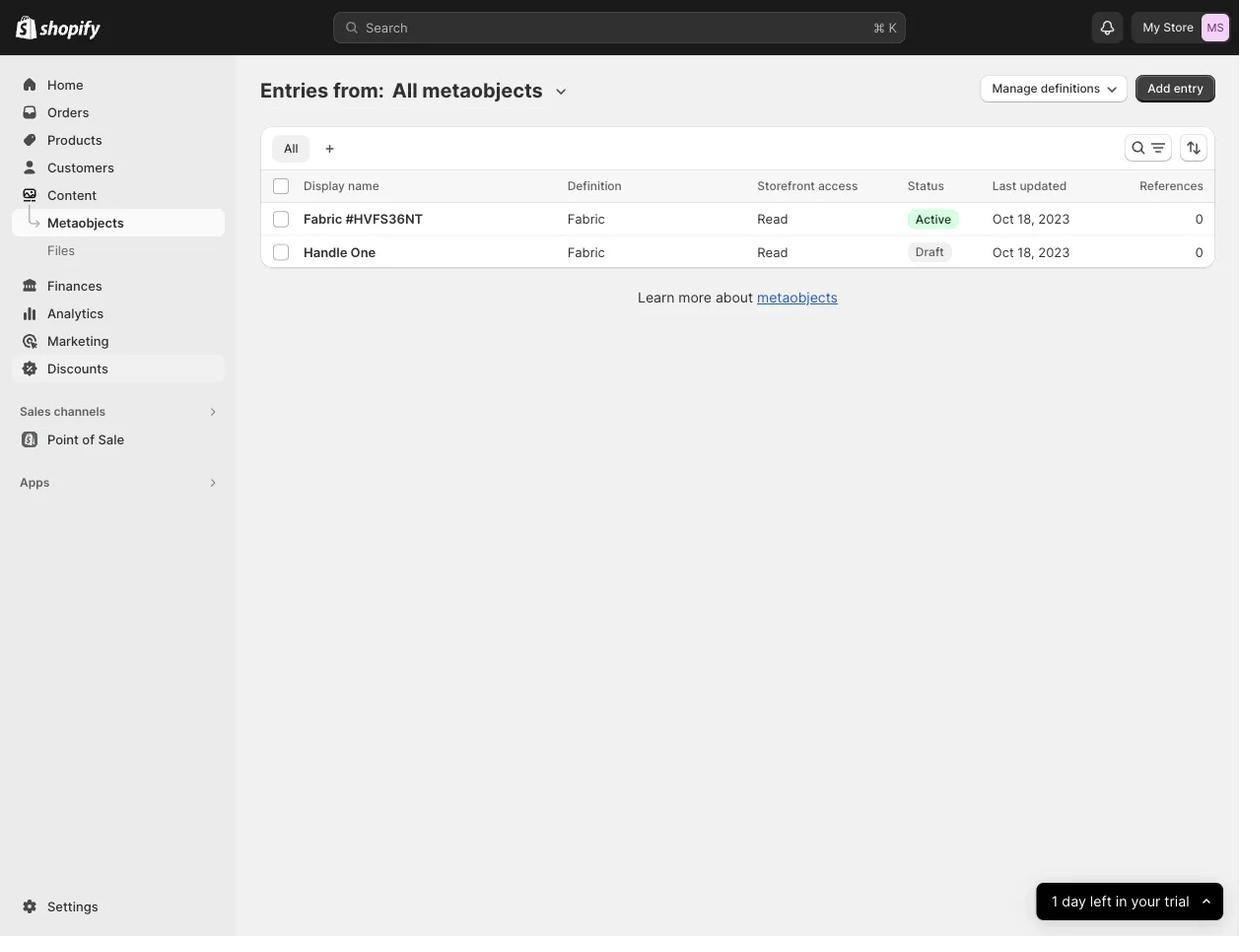 Task type: vqa. For each thing, say whether or not it's contained in the screenshot.
RETURNING
no



Task type: locate. For each thing, give the bounding box(es) containing it.
home link
[[12, 71, 225, 99]]

trial
[[1165, 894, 1190, 911]]

storefront
[[758, 179, 815, 193]]

about
[[716, 289, 753, 306]]

point of sale
[[47, 432, 124, 447]]

left
[[1091, 894, 1112, 911]]

all down entries
[[284, 141, 298, 156]]

2 0 from the top
[[1196, 244, 1204, 260]]

18, for fabric #hvfs36nt
[[1018, 211, 1035, 227]]

entries from:
[[260, 78, 384, 103]]

all for all metaobjects
[[392, 78, 418, 103]]

orders
[[47, 105, 89, 120]]

2 oct from the top
[[993, 244, 1014, 260]]

all metaobjects
[[392, 78, 543, 103]]

manage definitions
[[992, 81, 1101, 96]]

sale
[[98, 432, 124, 447]]

0 horizontal spatial all
[[284, 141, 298, 156]]

0 vertical spatial all
[[392, 78, 418, 103]]

oct 18, 2023
[[993, 211, 1070, 227], [993, 244, 1070, 260]]

display name
[[304, 179, 379, 193]]

fabric
[[304, 211, 342, 227], [568, 211, 605, 227], [568, 244, 605, 260]]

2 oct 18, 2023 from the top
[[993, 244, 1070, 260]]

1 2023 from the top
[[1039, 211, 1070, 227]]

2023 for one
[[1039, 244, 1070, 260]]

1 vertical spatial 0
[[1196, 244, 1204, 260]]

2023 for #hvfs36nt
[[1039, 211, 1070, 227]]

0 vertical spatial oct 18, 2023
[[993, 211, 1070, 227]]

all metaobjects button
[[388, 75, 571, 106]]

1 vertical spatial 2023
[[1039, 244, 1070, 260]]

content link
[[12, 181, 225, 209]]

read for fabric #hvfs36nt
[[758, 211, 788, 227]]

one
[[351, 244, 376, 260]]

sales
[[20, 405, 51, 419]]

1 horizontal spatial metaobjects
[[757, 289, 838, 306]]

oct for one
[[993, 244, 1014, 260]]

your
[[1132, 894, 1161, 911]]

last updated
[[993, 179, 1067, 193]]

learn more about metaobjects
[[638, 289, 838, 306]]

access
[[818, 179, 858, 193]]

point
[[47, 432, 79, 447]]

1 oct from the top
[[993, 211, 1014, 227]]

0 vertical spatial metaobjects
[[422, 78, 543, 103]]

draft
[[916, 245, 944, 259]]

read down storefront
[[758, 211, 788, 227]]

1 18, from the top
[[1018, 211, 1035, 227]]

storefront access
[[758, 179, 858, 193]]

2023
[[1039, 211, 1070, 227], [1039, 244, 1070, 260]]

my
[[1143, 20, 1161, 35]]

home
[[47, 77, 83, 92]]

discounts link
[[12, 355, 225, 383]]

read
[[758, 211, 788, 227], [758, 244, 788, 260]]

1 read from the top
[[758, 211, 788, 227]]

1 vertical spatial all
[[284, 141, 298, 156]]

1 day left in your trial
[[1052, 894, 1190, 911]]

fabric #hvfs36nt link
[[304, 211, 423, 227]]

2 2023 from the top
[[1039, 244, 1070, 260]]

0 for handle one
[[1196, 244, 1204, 260]]

analytics link
[[12, 300, 225, 327]]

all
[[392, 78, 418, 103], [284, 141, 298, 156]]

0 vertical spatial read
[[758, 211, 788, 227]]

handle one
[[304, 244, 376, 260]]

all inside button
[[284, 141, 298, 156]]

1 vertical spatial oct
[[993, 244, 1014, 260]]

marketing link
[[12, 327, 225, 355]]

references
[[1140, 179, 1204, 193]]

0 horizontal spatial metaobjects
[[422, 78, 543, 103]]

2 18, from the top
[[1018, 244, 1035, 260]]

1 horizontal spatial all
[[392, 78, 418, 103]]

1 vertical spatial read
[[758, 244, 788, 260]]

0
[[1196, 211, 1204, 227], [1196, 244, 1204, 260]]

1 vertical spatial oct 18, 2023
[[993, 244, 1070, 260]]

entries
[[260, 78, 329, 103]]

1 oct 18, 2023 from the top
[[993, 211, 1070, 227]]

fabric #hvfs36nt
[[304, 211, 423, 227]]

fabric for handle one
[[568, 244, 605, 260]]

point of sale button
[[0, 426, 237, 454]]

1 vertical spatial 18,
[[1018, 244, 1035, 260]]

handle
[[304, 244, 347, 260]]

discounts
[[47, 361, 108, 376]]

0 vertical spatial 0
[[1196, 211, 1204, 227]]

read up metaobjects link
[[758, 244, 788, 260]]

shopify image
[[16, 15, 37, 39]]

my store image
[[1202, 14, 1229, 41]]

1 0 from the top
[[1196, 211, 1204, 227]]

0 vertical spatial 18,
[[1018, 211, 1035, 227]]

metaobjects inside 'dropdown button'
[[422, 78, 543, 103]]

entry
[[1174, 81, 1204, 96]]

search
[[366, 20, 408, 35]]

oct
[[993, 211, 1014, 227], [993, 244, 1014, 260]]

0 vertical spatial oct
[[993, 211, 1014, 227]]

manage definitions button
[[981, 75, 1128, 103]]

all right from:
[[392, 78, 418, 103]]

add entry button
[[1136, 75, 1216, 103]]

oct 18, 2023 for #hvfs36nt
[[993, 211, 1070, 227]]

18,
[[1018, 211, 1035, 227], [1018, 244, 1035, 260]]

0 for fabric #hvfs36nt
[[1196, 211, 1204, 227]]

metaobjects
[[422, 78, 543, 103], [757, 289, 838, 306]]

0 vertical spatial 2023
[[1039, 211, 1070, 227]]

⌘
[[874, 20, 885, 35]]

all inside 'dropdown button'
[[392, 78, 418, 103]]

⌘ k
[[874, 20, 897, 35]]

#hvfs36nt
[[346, 211, 423, 227]]

orders link
[[12, 99, 225, 126]]

2 read from the top
[[758, 244, 788, 260]]



Task type: describe. For each thing, give the bounding box(es) containing it.
learn
[[638, 289, 675, 306]]

content
[[47, 187, 97, 203]]

marketing
[[47, 333, 109, 349]]

active
[[916, 212, 951, 226]]

handle one link
[[304, 244, 376, 260]]

add
[[1148, 81, 1171, 96]]

status
[[908, 179, 944, 193]]

settings link
[[12, 893, 225, 921]]

manage
[[992, 81, 1038, 96]]

shopify image
[[40, 20, 101, 40]]

in
[[1116, 894, 1128, 911]]

last
[[993, 179, 1017, 193]]

18, for handle one
[[1018, 244, 1035, 260]]

from:
[[333, 78, 384, 103]]

1
[[1052, 894, 1058, 911]]

analytics
[[47, 306, 104, 321]]

more
[[679, 289, 712, 306]]

channels
[[54, 405, 106, 419]]

definitions
[[1041, 81, 1101, 96]]

1 vertical spatial metaobjects
[[757, 289, 838, 306]]

day
[[1062, 894, 1087, 911]]

customers link
[[12, 154, 225, 181]]

1 day left in your trial button
[[1037, 883, 1224, 921]]

name
[[348, 179, 379, 193]]

customers
[[47, 160, 114, 175]]

finances
[[47, 278, 102, 293]]

metaobjects link
[[12, 209, 225, 237]]

finances link
[[12, 272, 225, 300]]

add entry
[[1148, 81, 1204, 96]]

of
[[82, 432, 95, 447]]

display
[[304, 179, 345, 193]]

sales channels
[[20, 405, 106, 419]]

sales channels button
[[12, 398, 225, 426]]

updated
[[1020, 179, 1067, 193]]

metaobjects link
[[757, 289, 838, 306]]

my store
[[1143, 20, 1194, 35]]

apps
[[20, 476, 50, 490]]

all for all
[[284, 141, 298, 156]]

oct for #hvfs36nt
[[993, 211, 1014, 227]]

products link
[[12, 126, 225, 154]]

oct 18, 2023 for one
[[993, 244, 1070, 260]]

settings
[[47, 899, 98, 914]]

metaobjects
[[47, 215, 124, 230]]

read for handle one
[[758, 244, 788, 260]]

definition
[[568, 179, 622, 193]]

files
[[47, 243, 75, 258]]

all button
[[272, 135, 310, 163]]

apps button
[[12, 469, 225, 497]]

fabric for fabric #hvfs36nt
[[568, 211, 605, 227]]

k
[[889, 20, 897, 35]]

products
[[47, 132, 102, 147]]

files link
[[12, 237, 225, 264]]

store
[[1164, 20, 1194, 35]]

point of sale link
[[12, 426, 225, 454]]



